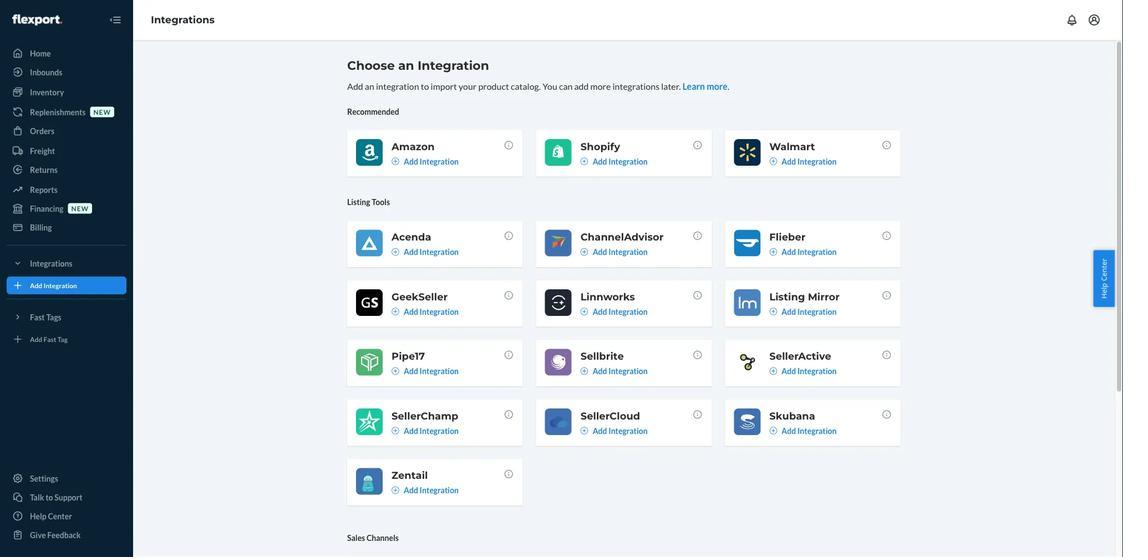 Task type: locate. For each thing, give the bounding box(es) containing it.
an for add
[[365, 81, 374, 92]]

0 vertical spatial help
[[1099, 283, 1109, 299]]

fast
[[30, 313, 45, 322], [44, 335, 56, 343]]

add integration link for linnworks
[[580, 306, 648, 317]]

1 vertical spatial help
[[30, 512, 46, 521]]

freight link
[[7, 142, 126, 160]]

add down acenda
[[404, 247, 418, 257]]

plus circle image down flieber
[[769, 248, 777, 256]]

plus circle image down amazon
[[392, 157, 399, 165]]

feedback
[[47, 530, 81, 540]]

new up orders link
[[93, 108, 111, 116]]

0 vertical spatial listing
[[347, 197, 370, 207]]

0 horizontal spatial more
[[590, 81, 611, 92]]

add integration link for sellercloud
[[580, 425, 648, 436]]

add integration link down sellerchamp
[[392, 425, 459, 436]]

add integration link down selleractive
[[769, 366, 837, 377]]

add integration for listing mirror
[[782, 307, 837, 316]]

plus circle image
[[580, 157, 588, 165], [769, 157, 777, 165], [392, 248, 399, 256], [769, 248, 777, 256], [769, 308, 777, 315], [392, 367, 399, 375], [580, 367, 588, 375], [392, 427, 399, 435], [580, 427, 588, 435], [392, 487, 399, 494]]

add integration link down sellercloud
[[580, 425, 648, 436]]

fast tags
[[30, 313, 61, 322]]

add integration for zentail
[[404, 486, 459, 495]]

add down amazon
[[404, 157, 418, 166]]

to right talk
[[46, 493, 53, 502]]

plus circle image down channeladvisor
[[580, 248, 588, 256]]

add integration down walmart
[[782, 157, 837, 166]]

integration
[[418, 58, 489, 73], [420, 157, 459, 166], [609, 157, 648, 166], [797, 157, 837, 166], [420, 247, 459, 257], [609, 247, 648, 257], [797, 247, 837, 257], [44, 281, 77, 289], [420, 307, 459, 316], [609, 307, 648, 316], [797, 307, 837, 316], [420, 366, 459, 376], [609, 366, 648, 376], [797, 366, 837, 376], [420, 426, 459, 436], [609, 426, 648, 436], [797, 426, 837, 436], [420, 486, 459, 495]]

integration down "integrations" dropdown button
[[44, 281, 77, 289]]

sales
[[347, 533, 365, 543]]

an
[[398, 58, 414, 73], [365, 81, 374, 92]]

add integration link down zentail
[[392, 485, 459, 496]]

tags
[[46, 313, 61, 322]]

integration down flieber
[[797, 247, 837, 257]]

an down choose
[[365, 81, 374, 92]]

add integration link for amazon
[[392, 156, 459, 167]]

integration for sellbrite
[[609, 366, 648, 376]]

fast inside dropdown button
[[30, 313, 45, 322]]

import
[[431, 81, 457, 92]]

integration down amazon
[[420, 157, 459, 166]]

integration down sellbrite
[[609, 366, 648, 376]]

add integration link for sellbrite
[[580, 366, 648, 377]]

add down sellbrite
[[593, 366, 607, 376]]

later.
[[661, 81, 681, 92]]

add integration link down shopify
[[580, 156, 648, 167]]

add integration link for listing mirror
[[769, 306, 837, 317]]

listing tools
[[347, 197, 390, 207]]

add down flieber
[[782, 247, 796, 257]]

linnworks
[[580, 291, 635, 303]]

0 vertical spatial center
[[1099, 259, 1109, 281]]

an up integration
[[398, 58, 414, 73]]

settings
[[30, 474, 58, 483]]

settings link
[[7, 470, 126, 487]]

tag
[[58, 335, 68, 343]]

integration for selleractive
[[797, 366, 837, 376]]

plus circle image down geekseller
[[392, 308, 399, 315]]

add down skubana
[[782, 426, 796, 436]]

inbounds link
[[7, 63, 126, 81]]

integration for skubana
[[797, 426, 837, 436]]

0 vertical spatial an
[[398, 58, 414, 73]]

add for shopify
[[593, 157, 607, 166]]

add integration link down geekseller
[[392, 306, 459, 317]]

add integration down the listing mirror
[[782, 307, 837, 316]]

add down selleractive
[[782, 366, 796, 376]]

add integration down geekseller
[[404, 307, 459, 316]]

add integration
[[404, 157, 459, 166], [593, 157, 648, 166], [782, 157, 837, 166], [404, 247, 459, 257], [593, 247, 648, 257], [782, 247, 837, 257], [30, 281, 77, 289], [404, 307, 459, 316], [593, 307, 648, 316], [782, 307, 837, 316], [404, 366, 459, 376], [593, 366, 648, 376], [782, 366, 837, 376], [404, 426, 459, 436], [593, 426, 648, 436], [782, 426, 837, 436], [404, 486, 459, 495]]

add integration down linnworks
[[593, 307, 648, 316]]

add integration link down the listing mirror
[[769, 306, 837, 317]]

amazon
[[392, 140, 435, 152]]

0 horizontal spatial listing
[[347, 197, 370, 207]]

add down walmart
[[782, 157, 796, 166]]

1 horizontal spatial more
[[707, 81, 728, 92]]

choose
[[347, 58, 395, 73]]

plus circle image for zentail
[[392, 487, 399, 494]]

fast left tags
[[30, 313, 45, 322]]

0 vertical spatial new
[[93, 108, 111, 116]]

plus circle image for flieber
[[769, 248, 777, 256]]

help inside button
[[1099, 283, 1109, 299]]

to left import
[[421, 81, 429, 92]]

integration down channeladvisor
[[609, 247, 648, 257]]

plus circle image down sellercloud
[[580, 427, 588, 435]]

plus circle image for listing mirror
[[769, 308, 777, 315]]

flieber
[[769, 231, 806, 243]]

0 vertical spatial to
[[421, 81, 429, 92]]

integrations
[[613, 81, 659, 92]]

add down geekseller
[[404, 307, 418, 316]]

0 horizontal spatial new
[[71, 204, 89, 212]]

add integration down selleractive
[[782, 366, 837, 376]]

add for sellercloud
[[593, 426, 607, 436]]

integration for flieber
[[797, 247, 837, 257]]

plus circle image down 'pipe17'
[[392, 367, 399, 375]]

listing left mirror
[[769, 291, 805, 303]]

add integration link down linnworks
[[580, 306, 648, 317]]

support
[[54, 493, 82, 502]]

add integration link for channeladvisor
[[580, 246, 648, 258]]

plus circle image down selleractive
[[769, 367, 777, 375]]

financing
[[30, 204, 64, 213]]

add integration for skubana
[[782, 426, 837, 436]]

new
[[93, 108, 111, 116], [71, 204, 89, 212]]

integration for shopify
[[609, 157, 648, 166]]

plus circle image down sellbrite
[[580, 367, 588, 375]]

add down sellercloud
[[593, 426, 607, 436]]

integration down mirror
[[797, 307, 837, 316]]

1 horizontal spatial new
[[93, 108, 111, 116]]

add fast tag
[[30, 335, 68, 343]]

add down 'pipe17'
[[404, 366, 418, 376]]

inbounds
[[30, 67, 62, 77]]

add integration link down sellbrite
[[580, 366, 648, 377]]

integration down 'pipe17'
[[420, 366, 459, 376]]

integration down sellerchamp
[[420, 426, 459, 436]]

add integration link for pipe17
[[392, 366, 459, 377]]

integration down walmart
[[797, 157, 837, 166]]

plus circle image for sellbrite
[[580, 367, 588, 375]]

1 vertical spatial an
[[365, 81, 374, 92]]

add integration link for geekseller
[[392, 306, 459, 317]]

integrations button
[[7, 255, 126, 272]]

add
[[574, 81, 589, 92]]

new down "reports" link
[[71, 204, 89, 212]]

add integration down "integrations" dropdown button
[[30, 281, 77, 289]]

skubana
[[769, 410, 815, 422]]

1 vertical spatial to
[[46, 493, 53, 502]]

walmart
[[769, 140, 815, 152]]

1 horizontal spatial an
[[398, 58, 414, 73]]

add integration link down 'pipe17'
[[392, 366, 459, 377]]

home
[[30, 49, 51, 58]]

channels
[[367, 533, 399, 543]]

shopify
[[580, 140, 620, 152]]

add down zentail
[[404, 486, 418, 495]]

0 horizontal spatial help
[[30, 512, 46, 521]]

add integration down channeladvisor
[[593, 247, 648, 257]]

integration down sellercloud
[[609, 426, 648, 436]]

add integration down sellbrite
[[593, 366, 648, 376]]

1 horizontal spatial integrations
[[151, 14, 215, 26]]

inventory
[[30, 87, 64, 97]]

add integration for channeladvisor
[[593, 247, 648, 257]]

product
[[478, 81, 509, 92]]

add integration link down flieber
[[769, 246, 837, 258]]

plus circle image down linnworks
[[580, 308, 588, 315]]

plus circle image down zentail
[[392, 487, 399, 494]]

1 horizontal spatial center
[[1099, 259, 1109, 281]]

integration down shopify
[[609, 157, 648, 166]]

0 vertical spatial integrations
[[151, 14, 215, 26]]

to
[[421, 81, 429, 92], [46, 493, 53, 502]]

0 horizontal spatial an
[[365, 81, 374, 92]]

add integration link for sellerchamp
[[392, 425, 459, 436]]

add
[[347, 81, 363, 92], [404, 157, 418, 166], [593, 157, 607, 166], [782, 157, 796, 166], [404, 247, 418, 257], [593, 247, 607, 257], [782, 247, 796, 257], [30, 281, 42, 289], [404, 307, 418, 316], [593, 307, 607, 316], [782, 307, 796, 316], [30, 335, 42, 343], [404, 366, 418, 376], [593, 366, 607, 376], [782, 366, 796, 376], [404, 426, 418, 436], [593, 426, 607, 436], [782, 426, 796, 436], [404, 486, 418, 495]]

catalog.
[[511, 81, 541, 92]]

integration down acenda
[[420, 247, 459, 257]]

add down sellerchamp
[[404, 426, 418, 436]]

sales channels
[[347, 533, 399, 543]]

add down shopify
[[593, 157, 607, 166]]

0 horizontal spatial integrations
[[30, 259, 72, 268]]

add integration link for selleractive
[[769, 366, 837, 377]]

billing
[[30, 223, 52, 232]]

more right add
[[590, 81, 611, 92]]

add integration link down channeladvisor
[[580, 246, 648, 258]]

add down linnworks
[[593, 307, 607, 316]]

integration down linnworks
[[609, 307, 648, 316]]

listing mirror
[[769, 291, 840, 303]]

talk to support
[[30, 493, 82, 502]]

help center button
[[1093, 250, 1115, 307]]

add for linnworks
[[593, 307, 607, 316]]

more
[[590, 81, 611, 92], [707, 81, 728, 92]]

1 horizontal spatial help center
[[1099, 259, 1109, 299]]

add integration down zentail
[[404, 486, 459, 495]]

1 vertical spatial fast
[[44, 335, 56, 343]]

integration for channeladvisor
[[609, 247, 648, 257]]

add integration for sellercloud
[[593, 426, 648, 436]]

add down choose
[[347, 81, 363, 92]]

help center
[[1099, 259, 1109, 299], [30, 512, 72, 521]]

0 horizontal spatial to
[[46, 493, 53, 502]]

add fast tag link
[[7, 331, 126, 348]]

add for channeladvisor
[[593, 247, 607, 257]]

add integration link
[[392, 156, 459, 167], [580, 156, 648, 167], [769, 156, 837, 167], [392, 246, 459, 258], [580, 246, 648, 258], [769, 246, 837, 258], [7, 277, 126, 294], [392, 306, 459, 317], [580, 306, 648, 317], [769, 306, 837, 317], [392, 366, 459, 377], [580, 366, 648, 377], [769, 366, 837, 377], [392, 425, 459, 436], [580, 425, 648, 436], [769, 425, 837, 436], [392, 485, 459, 496]]

plus circle image down the listing mirror
[[769, 308, 777, 315]]

an for choose
[[398, 58, 414, 73]]

plus circle image
[[392, 157, 399, 165], [580, 248, 588, 256], [392, 308, 399, 315], [580, 308, 588, 315], [769, 367, 777, 375], [769, 427, 777, 435]]

add integration link down walmart
[[769, 156, 837, 167]]

add for zentail
[[404, 486, 418, 495]]

listing left 'tools'
[[347, 197, 370, 207]]

add integration down acenda
[[404, 247, 459, 257]]

add integration link down acenda
[[392, 246, 459, 258]]

help
[[1099, 283, 1109, 299], [30, 512, 46, 521]]

add integration for pipe17
[[404, 366, 459, 376]]

add integration down sellerchamp
[[404, 426, 459, 436]]

integration down geekseller
[[420, 307, 459, 316]]

2 more from the left
[[707, 81, 728, 92]]

add for listing mirror
[[782, 307, 796, 316]]

add integration down 'pipe17'
[[404, 366, 459, 376]]

plus circle image down shopify
[[580, 157, 588, 165]]

integrations
[[151, 14, 215, 26], [30, 259, 72, 268]]

1 horizontal spatial help
[[1099, 283, 1109, 299]]

add integration link down "integrations" dropdown button
[[7, 277, 126, 294]]

0 vertical spatial fast
[[30, 313, 45, 322]]

replenishments
[[30, 107, 86, 117]]

1 vertical spatial new
[[71, 204, 89, 212]]

plus circle image down skubana
[[769, 427, 777, 435]]

add integration down skubana
[[782, 426, 837, 436]]

add integration for amazon
[[404, 157, 459, 166]]

add integration down sellercloud
[[593, 426, 648, 436]]

returns
[[30, 165, 58, 174]]

add integration for linnworks
[[593, 307, 648, 316]]

open account menu image
[[1088, 13, 1101, 27]]

plus circle image down sellerchamp
[[392, 427, 399, 435]]

integration down selleractive
[[797, 366, 837, 376]]

add integration link down amazon
[[392, 156, 459, 167]]

add integration down shopify
[[593, 157, 648, 166]]

add down the listing mirror
[[782, 307, 796, 316]]

add integration down amazon
[[404, 157, 459, 166]]

add integration for sellerchamp
[[404, 426, 459, 436]]

listing
[[347, 197, 370, 207], [769, 291, 805, 303]]

0 vertical spatial help center
[[1099, 259, 1109, 299]]

fast left tag
[[44, 335, 56, 343]]

plus circle image down acenda
[[392, 248, 399, 256]]

to inside button
[[46, 493, 53, 502]]

plus circle image down walmart
[[769, 157, 777, 165]]

add integration link for shopify
[[580, 156, 648, 167]]

add integration link down skubana
[[769, 425, 837, 436]]

integration for zentail
[[420, 486, 459, 495]]

recommended
[[347, 107, 399, 116]]

plus circle image for pipe17
[[392, 367, 399, 375]]

add down channeladvisor
[[593, 247, 607, 257]]

freight
[[30, 146, 55, 156]]

integration up import
[[418, 58, 489, 73]]

integration for acenda
[[420, 247, 459, 257]]

integration down zentail
[[420, 486, 459, 495]]

1 horizontal spatial listing
[[769, 291, 805, 303]]

add for sellerchamp
[[404, 426, 418, 436]]

add integration down flieber
[[782, 247, 837, 257]]

1 vertical spatial center
[[48, 512, 72, 521]]

integration down skubana
[[797, 426, 837, 436]]

center
[[1099, 259, 1109, 281], [48, 512, 72, 521]]

pipe17
[[392, 350, 425, 362]]

add integration link for walmart
[[769, 156, 837, 167]]

1 vertical spatial integrations
[[30, 259, 72, 268]]

1 vertical spatial help center
[[30, 512, 72, 521]]

integration for sellerchamp
[[420, 426, 459, 436]]

add integration link for skubana
[[769, 425, 837, 436]]

more right learn
[[707, 81, 728, 92]]

1 vertical spatial listing
[[769, 291, 805, 303]]



Task type: vqa. For each thing, say whether or not it's contained in the screenshot.
Introduction to Reporting 'button'
no



Task type: describe. For each thing, give the bounding box(es) containing it.
add integration for walmart
[[782, 157, 837, 166]]

add integration for sellbrite
[[593, 366, 648, 376]]

add integration for geekseller
[[404, 307, 459, 316]]

add an integration to import your product catalog. you can add more integrations later. learn more .
[[347, 81, 729, 92]]

reports
[[30, 185, 58, 194]]

add integration link for zentail
[[392, 485, 459, 496]]

channeladvisor
[[580, 231, 664, 243]]

integrations link
[[151, 14, 215, 26]]

plus circle image for geekseller
[[392, 308, 399, 315]]

open notifications image
[[1065, 13, 1079, 27]]

plus circle image for amazon
[[392, 157, 399, 165]]

fast tags button
[[7, 308, 126, 326]]

talk
[[30, 493, 44, 502]]

integration for listing mirror
[[797, 307, 837, 316]]

zentail
[[392, 469, 428, 482]]

give feedback button
[[7, 526, 126, 544]]

give
[[30, 530, 46, 540]]

plus circle image for sellercloud
[[580, 427, 588, 435]]

add down 'fast tags'
[[30, 335, 42, 343]]

add integration for flieber
[[782, 247, 837, 257]]

returns link
[[7, 161, 126, 179]]

add for amazon
[[404, 157, 418, 166]]

plus circle image for skubana
[[769, 427, 777, 435]]

listing for listing tools
[[347, 197, 370, 207]]

integration for amazon
[[420, 157, 459, 166]]

0 horizontal spatial center
[[48, 512, 72, 521]]

billing link
[[7, 219, 126, 236]]

learn
[[682, 81, 705, 92]]

plus circle image for walmart
[[769, 157, 777, 165]]

integration for pipe17
[[420, 366, 459, 376]]

add for skubana
[[782, 426, 796, 436]]

add for selleractive
[[782, 366, 796, 376]]

add integration for acenda
[[404, 247, 459, 257]]

choose an integration
[[347, 58, 489, 73]]

orders
[[30, 126, 54, 136]]

close navigation image
[[109, 13, 122, 27]]

add up 'fast tags'
[[30, 281, 42, 289]]

integration for sellercloud
[[609, 426, 648, 436]]

reports link
[[7, 181, 126, 199]]

center inside button
[[1099, 259, 1109, 281]]

talk to support button
[[7, 489, 126, 506]]

you
[[543, 81, 557, 92]]

sellercloud
[[580, 410, 640, 422]]

acenda
[[392, 231, 431, 243]]

add for pipe17
[[404, 366, 418, 376]]

1 horizontal spatial to
[[421, 81, 429, 92]]

learn more button
[[682, 80, 728, 93]]

integration for walmart
[[797, 157, 837, 166]]

add for walmart
[[782, 157, 796, 166]]

.
[[728, 81, 729, 92]]

home link
[[7, 44, 126, 62]]

help center inside button
[[1099, 259, 1109, 299]]

listing for listing mirror
[[769, 291, 805, 303]]

plus circle image for channeladvisor
[[580, 248, 588, 256]]

plus circle image for sellerchamp
[[392, 427, 399, 435]]

1 more from the left
[[590, 81, 611, 92]]

mirror
[[808, 291, 840, 303]]

plus circle image for selleractive
[[769, 367, 777, 375]]

sellbrite
[[580, 350, 624, 362]]

0 horizontal spatial help center
[[30, 512, 72, 521]]

plus circle image for linnworks
[[580, 308, 588, 315]]

integration
[[376, 81, 419, 92]]

give feedback
[[30, 530, 81, 540]]

can
[[559, 81, 573, 92]]

integrations inside "integrations" dropdown button
[[30, 259, 72, 268]]

geekseller
[[392, 291, 448, 303]]

add integration link for acenda
[[392, 246, 459, 258]]

flexport logo image
[[12, 14, 62, 25]]

new for replenishments
[[93, 108, 111, 116]]

plus circle image for acenda
[[392, 248, 399, 256]]

sellerchamp
[[392, 410, 458, 422]]

add integration for selleractive
[[782, 366, 837, 376]]

inventory link
[[7, 83, 126, 101]]

add for geekseller
[[404, 307, 418, 316]]

orders link
[[7, 122, 126, 140]]

add for sellbrite
[[593, 366, 607, 376]]

add for acenda
[[404, 247, 418, 257]]

integration for linnworks
[[609, 307, 648, 316]]

integration for geekseller
[[420, 307, 459, 316]]

tools
[[372, 197, 390, 207]]

new for financing
[[71, 204, 89, 212]]

your
[[459, 81, 477, 92]]

plus circle image for shopify
[[580, 157, 588, 165]]

add integration for shopify
[[593, 157, 648, 166]]

add for flieber
[[782, 247, 796, 257]]

add integration link for flieber
[[769, 246, 837, 258]]

help center link
[[7, 507, 126, 525]]

selleractive
[[769, 350, 831, 362]]



